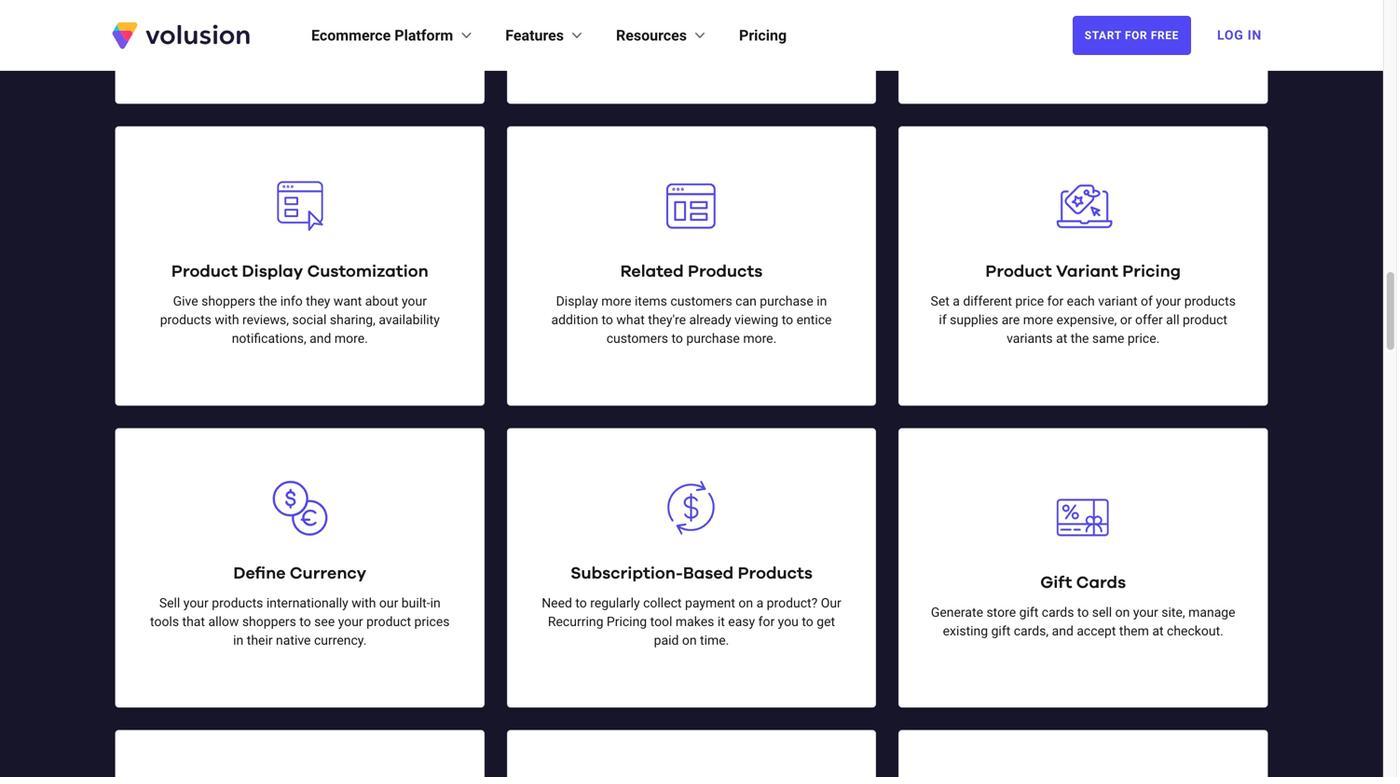 Task type: locate. For each thing, give the bounding box(es) containing it.
when
[[962, 0, 995, 7]]

same
[[1093, 331, 1125, 347]]

1 product from the left
[[171, 264, 238, 280]]

product display customization
[[171, 264, 429, 280]]

related products
[[621, 264, 763, 280]]

shoppers up 'their'
[[242, 615, 296, 630]]

0 vertical spatial with
[[215, 313, 239, 328]]

your up all
[[1157, 294, 1182, 309]]

replenish
[[1056, 29, 1109, 44]]

at inside set a different price for each variant of your products if supplies are more expensive, or offer all product variants at the same price.
[[1057, 331, 1068, 347]]

0 vertical spatial in
[[817, 294, 827, 309]]

2 horizontal spatial purchase
[[1171, 10, 1225, 26]]

0 horizontal spatial with
[[215, 313, 239, 328]]

with left reviews, at the left top of page
[[215, 313, 239, 328]]

0 vertical spatial more
[[602, 294, 632, 309]]

your up availability
[[402, 294, 427, 309]]

0 horizontal spatial in
[[233, 633, 244, 649]]

to up features
[[539, 10, 551, 26]]

for left you
[[759, 615, 775, 630]]

display up info
[[242, 264, 303, 280]]

1 horizontal spatial manage
[[1189, 605, 1236, 621]]

your
[[402, 294, 427, 309], [1157, 294, 1182, 309], [184, 596, 209, 611], [1134, 605, 1159, 621], [338, 615, 363, 630]]

1 vertical spatial for
[[759, 615, 775, 630]]

on right sell
[[1116, 605, 1131, 621]]

product inside set a different price for each variant of your products if supplies are more expensive, or offer all product variants at the same price.
[[1183, 313, 1228, 328]]

management
[[943, 10, 1020, 26]]

0 horizontal spatial pricing
[[607, 615, 647, 630]]

to left "entice"
[[782, 313, 794, 328]]

more inside set a different price for each variant of your products if supplies are more expensive, or offer all product variants at the same price.
[[1024, 313, 1054, 328]]

1 horizontal spatial display
[[556, 294, 599, 309]]

start
[[1085, 29, 1122, 42]]

the down 'expensive,'
[[1071, 331, 1090, 347]]

purchase down "already"
[[687, 331, 740, 347]]

0 vertical spatial shoppers
[[202, 294, 256, 309]]

shoppers inside give shoppers the info they want about your products with reviews, social sharing, availability notifications, and more.
[[202, 294, 256, 309]]

verification,
[[236, 29, 303, 44]]

1 vertical spatial more
[[1024, 313, 1054, 328]]

1 vertical spatial manage
[[1189, 605, 1236, 621]]

streamline
[[1088, 0, 1149, 7]]

1 vertical spatial products
[[738, 566, 813, 583]]

in up prices
[[430, 596, 441, 611]]

product?
[[767, 596, 818, 611]]

set
[[931, 294, 950, 309]]

gift down 'store'
[[992, 624, 1011, 639]]

gift
[[1041, 575, 1073, 592]]

ecommerce platform
[[311, 27, 453, 44]]

to left what
[[602, 313, 614, 328]]

0 horizontal spatial for
[[759, 615, 775, 630]]

easy
[[729, 615, 756, 630]]

pricing inside need to regularly collect payment on a product? our recurring pricing tool makes it easy for you to get paid on time.
[[607, 615, 647, 630]]

at down 'expensive,'
[[1057, 331, 1068, 347]]

0 vertical spatial display
[[242, 264, 303, 280]]

0 horizontal spatial at
[[1057, 331, 1068, 347]]

product up provides
[[352, 0, 396, 7]]

our up get
[[821, 596, 842, 611]]

0 vertical spatial pricing
[[740, 27, 787, 44]]

gift up cards,
[[1020, 605, 1039, 621]]

the
[[259, 294, 277, 309], [1071, 331, 1090, 347]]

to right orders
[[1041, 29, 1053, 44]]

with inside give shoppers the info they want about your products with reviews, social sharing, availability notifications, and more.
[[215, 313, 239, 328]]

2 vertical spatial product
[[367, 615, 411, 630]]

price.
[[1128, 331, 1160, 347]]

inventory
[[1153, 0, 1206, 7]]

product up give
[[171, 264, 238, 280]]

purchase down inventory
[[1171, 10, 1225, 26]]

offer
[[1136, 313, 1164, 328]]

0 horizontal spatial more
[[602, 294, 632, 309]]

they
[[306, 294, 331, 309]]

1 vertical spatial gift
[[992, 624, 1011, 639]]

shoppers inside sell your products internationally with our built-in tools that allow shoppers to see your product prices in their native currency.
[[242, 615, 296, 630]]

purchase inside when an item is sold, streamline inventory management by automatically creating purchase orders to replenish products.
[[1171, 10, 1225, 26]]

stock
[[185, 10, 217, 26]]

our
[[162, 0, 182, 7], [821, 596, 842, 611]]

display up addition
[[556, 294, 599, 309]]

need to regularly collect payment on a product? our recurring pricing tool makes it easy for you to get paid on time.
[[542, 596, 842, 649]]

1 horizontal spatial at
[[1153, 624, 1164, 639]]

our
[[379, 596, 399, 611]]

products inside sell your products internationally with our built-in tools that allow shoppers to see your product prices in their native currency.
[[212, 596, 263, 611]]

more.
[[331, 29, 364, 44], [335, 331, 368, 347], [744, 331, 777, 347]]

variants
[[1007, 331, 1053, 347]]

1 horizontal spatial quantity
[[407, 10, 454, 26]]

2 horizontal spatial in
[[817, 294, 827, 309]]

to up recurring
[[576, 596, 587, 611]]

products down give
[[160, 313, 212, 328]]

on up easy in the bottom of the page
[[739, 596, 754, 611]]

your up them
[[1134, 605, 1159, 621]]

1 vertical spatial pricing
[[1123, 264, 1182, 280]]

more. down the "levels,"
[[331, 29, 364, 44]]

1 vertical spatial in
[[430, 596, 441, 611]]

customers up "already"
[[671, 294, 733, 309]]

to down internationally
[[300, 615, 311, 630]]

payment
[[685, 596, 736, 611]]

and down social
[[310, 331, 331, 347]]

a left product?
[[757, 596, 764, 611]]

more. inside the our easy-to-use system displays product status, tracks stock reorder quantity levels, provides quantity verification, and more.
[[331, 29, 364, 44]]

regularly
[[591, 596, 640, 611]]

that
[[182, 615, 205, 630]]

product up price
[[986, 264, 1052, 280]]

see
[[314, 615, 335, 630]]

0 horizontal spatial display
[[242, 264, 303, 280]]

0 horizontal spatial product
[[171, 264, 238, 280]]

0 horizontal spatial our
[[162, 0, 182, 7]]

at right them
[[1153, 624, 1164, 639]]

2 horizontal spatial on
[[1116, 605, 1131, 621]]

cards
[[1042, 605, 1075, 621]]

to down they're
[[672, 331, 683, 347]]

0 vertical spatial our
[[162, 0, 182, 7]]

and down the "levels,"
[[306, 29, 327, 44]]

give
[[173, 294, 198, 309]]

items
[[635, 294, 668, 309]]

more up variants
[[1024, 313, 1054, 328]]

sold,
[[1058, 0, 1085, 7]]

to left get
[[802, 615, 814, 630]]

an
[[998, 0, 1012, 7]]

addition
[[552, 313, 599, 328]]

product down our
[[367, 615, 411, 630]]

0 horizontal spatial manage
[[639, 29, 686, 44]]

1 horizontal spatial for
[[1048, 294, 1064, 309]]

to inside when an item is sold, streamline inventory management by automatically creating purchase orders to replenish products.
[[1041, 29, 1053, 44]]

with left our
[[352, 596, 376, 611]]

checkout.
[[1168, 624, 1224, 639]]

1 horizontal spatial the
[[1071, 331, 1090, 347]]

1 horizontal spatial more
[[1024, 313, 1054, 328]]

manage inside easily set up warehouse locations, assign products to warehouses, and calculate shipping rates to better manage inventory.
[[639, 29, 686, 44]]

1 vertical spatial the
[[1071, 331, 1090, 347]]

to inside the generate store gift cards to sell on your site, manage existing gift cards, and accept them at checkout.
[[1078, 605, 1089, 621]]

pricing up of
[[1123, 264, 1182, 280]]

different
[[964, 294, 1013, 309]]

1 horizontal spatial gift
[[1020, 605, 1039, 621]]

1 vertical spatial with
[[352, 596, 376, 611]]

quantity down system
[[265, 10, 312, 26]]

reviews,
[[242, 313, 289, 328]]

at
[[1057, 331, 1068, 347], [1153, 624, 1164, 639]]

2 horizontal spatial pricing
[[1123, 264, 1182, 280]]

in up "entice"
[[817, 294, 827, 309]]

more. down viewing
[[744, 331, 777, 347]]

0 vertical spatial for
[[1048, 294, 1064, 309]]

native
[[276, 633, 311, 649]]

your up currency.
[[338, 615, 363, 630]]

and
[[630, 10, 652, 26], [306, 29, 327, 44], [310, 331, 331, 347], [1052, 624, 1074, 639]]

more. down 'sharing,'
[[335, 331, 368, 347]]

use
[[231, 0, 252, 7]]

products up can
[[688, 264, 763, 280]]

1 vertical spatial shoppers
[[242, 615, 296, 630]]

1 vertical spatial our
[[821, 596, 842, 611]]

for inside set a different price for each variant of your products if supplies are more expensive, or offer all product variants at the same price.
[[1048, 294, 1064, 309]]

a
[[953, 294, 960, 309], [757, 596, 764, 611]]

for
[[1048, 294, 1064, 309], [759, 615, 775, 630]]

0 horizontal spatial a
[[757, 596, 764, 611]]

sharing,
[[330, 313, 376, 328]]

0 horizontal spatial gift
[[992, 624, 1011, 639]]

our inside need to regularly collect payment on a product? our recurring pricing tool makes it easy for you to get paid on time.
[[821, 596, 842, 611]]

products up "allow"
[[212, 596, 263, 611]]

and down warehouse
[[630, 10, 652, 26]]

1 horizontal spatial a
[[953, 294, 960, 309]]

inventory.
[[689, 29, 745, 44]]

display inside display more items customers can purchase in addition to what they're already viewing to entice customers to purchase more.
[[556, 294, 599, 309]]

0 vertical spatial manage
[[639, 29, 686, 44]]

with
[[215, 313, 239, 328], [352, 596, 376, 611]]

manage up checkout. in the bottom right of the page
[[1189, 605, 1236, 621]]

social
[[292, 313, 327, 328]]

customers down what
[[607, 331, 669, 347]]

more up what
[[602, 294, 632, 309]]

products inside easily set up warehouse locations, assign products to warehouses, and calculate shipping rates to better manage inventory.
[[788, 0, 839, 7]]

a right set
[[953, 294, 960, 309]]

features button
[[506, 24, 587, 47]]

up
[[603, 0, 617, 7]]

purchase up "entice"
[[760, 294, 814, 309]]

pricing down rates
[[740, 27, 787, 44]]

0 vertical spatial purchase
[[1171, 10, 1225, 26]]

product right all
[[1183, 313, 1228, 328]]

on down makes
[[682, 633, 697, 649]]

variant
[[1057, 264, 1119, 280]]

1 vertical spatial display
[[556, 294, 599, 309]]

start for free link
[[1073, 16, 1192, 55]]

and inside the our easy-to-use system displays product status, tracks stock reorder quantity levels, provides quantity verification, and more.
[[306, 29, 327, 44]]

0 horizontal spatial quantity
[[265, 10, 312, 26]]

start for free
[[1085, 29, 1180, 42]]

2 vertical spatial pricing
[[607, 615, 647, 630]]

0 vertical spatial at
[[1057, 331, 1068, 347]]

products right of
[[1185, 294, 1236, 309]]

for left each
[[1048, 294, 1064, 309]]

0 horizontal spatial the
[[259, 294, 277, 309]]

1 horizontal spatial in
[[430, 596, 441, 611]]

each
[[1067, 294, 1095, 309]]

our up tracks on the top
[[162, 0, 182, 7]]

the up reviews, at the left top of page
[[259, 294, 277, 309]]

reorder
[[220, 10, 262, 26]]

0 vertical spatial gift
[[1020, 605, 1039, 621]]

our easy-to-use system displays product status, tracks stock reorder quantity levels, provides quantity verification, and more.
[[146, 0, 454, 44]]

1 vertical spatial product
[[1183, 313, 1228, 328]]

your inside the generate store gift cards to sell on your site, manage existing gift cards, and accept them at checkout.
[[1134, 605, 1159, 621]]

customers
[[671, 294, 733, 309], [607, 331, 669, 347]]

pricing down regularly
[[607, 615, 647, 630]]

manage down calculate
[[639, 29, 686, 44]]

1 horizontal spatial with
[[352, 596, 376, 611]]

tracks
[[146, 10, 182, 26]]

quantity down status,
[[407, 10, 454, 26]]

1 horizontal spatial pricing
[[740, 27, 787, 44]]

1 vertical spatial a
[[757, 596, 764, 611]]

1 horizontal spatial purchase
[[760, 294, 814, 309]]

the inside set a different price for each variant of your products if supplies are more expensive, or offer all product variants at the same price.
[[1071, 331, 1090, 347]]

2 product from the left
[[986, 264, 1052, 280]]

customization
[[307, 264, 429, 280]]

them
[[1120, 624, 1150, 639]]

shoppers up reviews, at the left top of page
[[202, 294, 256, 309]]

1 vertical spatial customers
[[607, 331, 669, 347]]

in left 'their'
[[233, 633, 244, 649]]

existing
[[943, 624, 989, 639]]

display
[[242, 264, 303, 280], [556, 294, 599, 309]]

the inside give shoppers the info they want about your products with reviews, social sharing, availability notifications, and more.
[[259, 294, 277, 309]]

manage
[[639, 29, 686, 44], [1189, 605, 1236, 621]]

cards
[[1077, 575, 1127, 592]]

give shoppers the info they want about your products with reviews, social sharing, availability notifications, and more.
[[160, 294, 440, 347]]

0 vertical spatial a
[[953, 294, 960, 309]]

products up better
[[788, 0, 839, 7]]

1 quantity from the left
[[265, 10, 312, 26]]

to left sell
[[1078, 605, 1089, 621]]

and down cards
[[1052, 624, 1074, 639]]

orders
[[1001, 29, 1038, 44]]

0 vertical spatial the
[[259, 294, 277, 309]]

a inside set a different price for each variant of your products if supplies are more expensive, or offer all product variants at the same price.
[[953, 294, 960, 309]]

0 horizontal spatial customers
[[607, 331, 669, 347]]

products
[[788, 0, 839, 7], [1185, 294, 1236, 309], [160, 313, 212, 328], [212, 596, 263, 611]]

0 vertical spatial customers
[[671, 294, 733, 309]]

products up product?
[[738, 566, 813, 583]]

our inside the our easy-to-use system displays product status, tracks stock reorder quantity levels, provides quantity verification, and more.
[[162, 0, 182, 7]]

sell your products internationally with our built-in tools that allow shoppers to see your product prices in their native currency.
[[150, 596, 450, 649]]

tool
[[651, 615, 673, 630]]

1 horizontal spatial our
[[821, 596, 842, 611]]

on
[[739, 596, 754, 611], [1116, 605, 1131, 621], [682, 633, 697, 649]]

1 horizontal spatial product
[[986, 264, 1052, 280]]

is
[[1045, 0, 1055, 7]]

1 vertical spatial purchase
[[760, 294, 814, 309]]

0 vertical spatial product
[[352, 0, 396, 7]]

creating
[[1121, 10, 1168, 26]]

1 vertical spatial at
[[1153, 624, 1164, 639]]

they're
[[648, 313, 686, 328]]

subscription-based products
[[571, 566, 813, 583]]

2 vertical spatial purchase
[[687, 331, 740, 347]]



Task type: vqa. For each thing, say whether or not it's contained in the screenshot.
for to the right
yes



Task type: describe. For each thing, give the bounding box(es) containing it.
what
[[617, 313, 645, 328]]

notifications,
[[232, 331, 307, 347]]

ecommerce
[[311, 27, 391, 44]]

by
[[1023, 10, 1036, 26]]

with inside sell your products internationally with our built-in tools that allow shoppers to see your product prices in their native currency.
[[352, 596, 376, 611]]

recurring
[[548, 615, 604, 630]]

in inside display more items customers can purchase in addition to what they're already viewing to entice customers to purchase more.
[[817, 294, 827, 309]]

info
[[280, 294, 303, 309]]

more. inside give shoppers the info they want about your products with reviews, social sharing, availability notifications, and more.
[[335, 331, 368, 347]]

define
[[234, 566, 286, 583]]

variant
[[1099, 294, 1138, 309]]

your up that
[[184, 596, 209, 611]]

1 horizontal spatial customers
[[671, 294, 733, 309]]

of
[[1141, 294, 1153, 309]]

easy-
[[185, 0, 216, 7]]

2 quantity from the left
[[407, 10, 454, 26]]

want
[[334, 294, 362, 309]]

set
[[582, 0, 599, 7]]

sell
[[159, 596, 180, 611]]

sell
[[1093, 605, 1113, 621]]

a inside need to regularly collect payment on a product? our recurring pricing tool makes it easy for you to get paid on time.
[[757, 596, 764, 611]]

0 vertical spatial products
[[688, 264, 763, 280]]

displays
[[301, 0, 348, 7]]

more. inside display more items customers can purchase in addition to what they're already viewing to entice customers to purchase more.
[[744, 331, 777, 347]]

your inside give shoppers the info they want about your products with reviews, social sharing, availability notifications, and more.
[[402, 294, 427, 309]]

entice
[[797, 313, 832, 328]]

manage inside the generate store gift cards to sell on your site, manage existing gift cards, and accept them at checkout.
[[1189, 605, 1236, 621]]

log
[[1218, 28, 1244, 43]]

warehouses,
[[554, 10, 627, 26]]

collect
[[644, 596, 682, 611]]

easily set up warehouse locations, assign products to warehouses, and calculate shipping rates to better manage inventory.
[[539, 0, 845, 44]]

product for product variant pricing
[[986, 264, 1052, 280]]

product inside sell your products internationally with our built-in tools that allow shoppers to see your product prices in their native currency.
[[367, 615, 411, 630]]

and inside give shoppers the info they want about your products with reviews, social sharing, availability notifications, and more.
[[310, 331, 331, 347]]

all
[[1167, 313, 1180, 328]]

viewing
[[735, 313, 779, 328]]

for
[[1126, 29, 1148, 42]]

product for product display customization
[[171, 264, 238, 280]]

provides
[[354, 10, 404, 26]]

and inside easily set up warehouse locations, assign products to warehouses, and calculate shipping rates to better manage inventory.
[[630, 10, 652, 26]]

on inside the generate store gift cards to sell on your site, manage existing gift cards, and accept them at checkout.
[[1116, 605, 1131, 621]]

1 horizontal spatial on
[[739, 596, 754, 611]]

accept
[[1077, 624, 1117, 639]]

related
[[621, 264, 684, 280]]

free
[[1152, 29, 1180, 42]]

better
[[811, 10, 845, 26]]

system
[[255, 0, 298, 7]]

to inside sell your products internationally with our built-in tools that allow shoppers to see your product prices in their native currency.
[[300, 615, 311, 630]]

internationally
[[267, 596, 349, 611]]

item
[[1016, 0, 1041, 7]]

generate
[[931, 605, 984, 621]]

products inside set a different price for each variant of your products if supplies are more expensive, or offer all product variants at the same price.
[[1185, 294, 1236, 309]]

store
[[987, 605, 1017, 621]]

your inside set a different price for each variant of your products if supplies are more expensive, or offer all product variants at the same price.
[[1157, 294, 1182, 309]]

based
[[683, 566, 734, 583]]

more inside display more items customers can purchase in addition to what they're already viewing to entice customers to purchase more.
[[602, 294, 632, 309]]

availability
[[379, 313, 440, 328]]

display more items customers can purchase in addition to what they're already viewing to entice customers to purchase more.
[[552, 294, 832, 347]]

rates
[[763, 10, 793, 26]]

for inside need to regularly collect payment on a product? our recurring pricing tool makes it easy for you to get paid on time.
[[759, 615, 775, 630]]

features
[[506, 27, 564, 44]]

tools
[[150, 615, 179, 630]]

0 horizontal spatial purchase
[[687, 331, 740, 347]]

can
[[736, 294, 757, 309]]

to right rates
[[796, 10, 807, 26]]

allow
[[208, 615, 239, 630]]

it
[[718, 615, 725, 630]]

currency.
[[314, 633, 367, 649]]

automatically
[[1039, 10, 1118, 26]]

are
[[1002, 313, 1021, 328]]

assign
[[746, 0, 785, 7]]

gift cards
[[1041, 575, 1127, 592]]

if
[[939, 313, 947, 328]]

resources
[[616, 27, 687, 44]]

products inside give shoppers the info they want about your products with reviews, social sharing, availability notifications, and more.
[[160, 313, 212, 328]]

ecommerce platform button
[[311, 24, 476, 47]]

products.
[[1112, 29, 1167, 44]]

and inside the generate store gift cards to sell on your site, manage existing gift cards, and accept them at checkout.
[[1052, 624, 1074, 639]]

product inside the our easy-to-use system displays product status, tracks stock reorder quantity levels, provides quantity verification, and more.
[[352, 0, 396, 7]]

at inside the generate store gift cards to sell on your site, manage existing gift cards, and accept them at checkout.
[[1153, 624, 1164, 639]]

built-
[[402, 596, 430, 611]]

when an item is sold, streamline inventory management by automatically creating purchase orders to replenish products.
[[943, 0, 1225, 44]]

their
[[247, 633, 273, 649]]

prices
[[415, 615, 450, 630]]

0 horizontal spatial on
[[682, 633, 697, 649]]

calculate
[[655, 10, 708, 26]]

locations,
[[687, 0, 743, 7]]

define currency
[[234, 566, 367, 583]]

platform
[[395, 27, 453, 44]]

currency
[[290, 566, 367, 583]]

to-
[[216, 0, 231, 7]]

2 vertical spatial in
[[233, 633, 244, 649]]

easily
[[545, 0, 578, 7]]

about
[[365, 294, 399, 309]]

resources button
[[616, 24, 710, 47]]

levels,
[[315, 10, 351, 26]]



